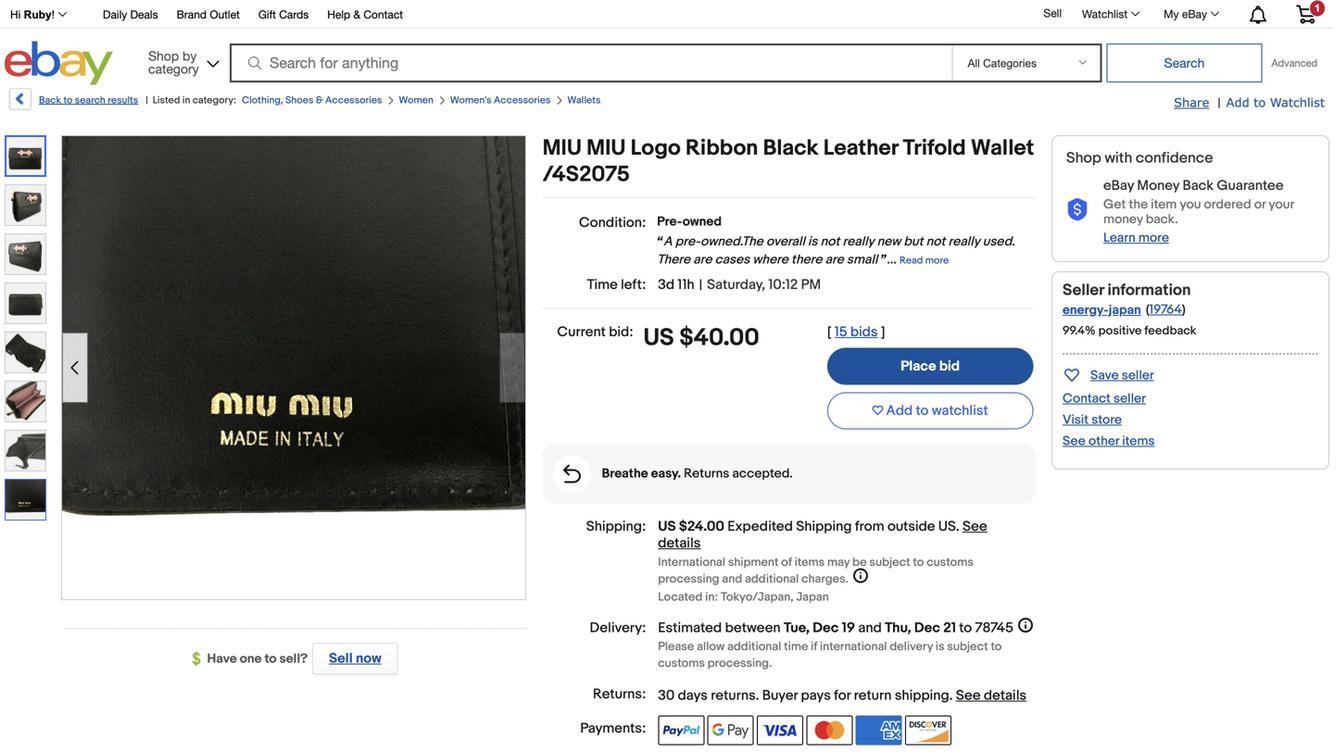 Task type: vqa. For each thing, say whether or not it's contained in the screenshot.
Refurbished)
no



Task type: locate. For each thing, give the bounding box(es) containing it.
ebay right my
[[1182, 7, 1207, 20]]

1 vertical spatial additional
[[728, 640, 781, 654]]

0 horizontal spatial subject
[[870, 556, 911, 570]]

with details__icon image inside us $40.00 main content
[[563, 465, 581, 483]]

hi
[[10, 8, 21, 21]]

1 vertical spatial ebay
[[1104, 177, 1134, 194]]

shop inside shop by category
[[148, 48, 179, 63]]

picture 2 of 8 image
[[6, 185, 45, 225]]

easy.
[[651, 466, 681, 482]]

seller right save
[[1122, 368, 1154, 384]]

back left 'search' at the top
[[39, 95, 61, 107]]

place bid button
[[827, 348, 1034, 385]]

0 horizontal spatial items
[[795, 556, 825, 570]]

customs down please
[[658, 657, 705, 671]]

. left the buyer
[[756, 688, 759, 704]]

really left used. at the right of the page
[[948, 234, 980, 250]]

1 horizontal spatial really
[[948, 234, 980, 250]]

back
[[39, 95, 61, 107], [1183, 177, 1214, 194]]

picture 5 of 8 image
[[6, 333, 45, 373]]

us $40.00 main content
[[543, 135, 1035, 753]]

1 horizontal spatial back
[[1183, 177, 1214, 194]]

| left listed
[[146, 95, 148, 107]]

0 vertical spatial subject
[[870, 556, 911, 570]]

1 horizontal spatial not
[[926, 234, 946, 250]]

2 are from the left
[[825, 252, 844, 268]]

[
[[827, 324, 832, 341]]

more inside ebay money back guarantee get the item you ordered or your money back. learn more
[[1139, 230, 1169, 246]]

see right outside
[[963, 518, 988, 535]]

save
[[1091, 368, 1119, 384]]

to down advanced link
[[1254, 95, 1266, 109]]

1 horizontal spatial customs
[[927, 556, 974, 570]]

see details link for 30 days returns . buyer pays for return shipping . see details
[[956, 688, 1027, 704]]

0 vertical spatial and
[[722, 572, 742, 587]]

subject right the be
[[870, 556, 911, 570]]

1 vertical spatial is
[[936, 640, 945, 654]]

1 vertical spatial see
[[963, 518, 988, 535]]

0 vertical spatial &
[[354, 8, 361, 21]]

accepted.
[[732, 466, 793, 482]]

in:
[[705, 590, 718, 605]]

more
[[1139, 230, 1169, 246], [925, 255, 949, 267]]

are down pre- at the top right
[[693, 252, 712, 268]]

1 horizontal spatial sell
[[1044, 7, 1062, 20]]

1 horizontal spatial accessories
[[494, 95, 551, 107]]

women
[[399, 95, 434, 107]]

miu left logo
[[587, 135, 626, 162]]

my ebay link
[[1154, 3, 1228, 25]]

0 horizontal spatial is
[[808, 234, 818, 250]]

shop by category
[[148, 48, 199, 76]]

to right 21
[[959, 620, 972, 637]]

0 vertical spatial watchlist
[[1082, 7, 1128, 20]]

contact right help
[[364, 8, 403, 21]]

ebay up get
[[1104, 177, 1134, 194]]

trifold
[[903, 135, 966, 162]]

shipping
[[796, 518, 852, 535]]

to inside the share | add to watchlist
[[1254, 95, 1266, 109]]

1 vertical spatial customs
[[658, 657, 705, 671]]

0 horizontal spatial and
[[722, 572, 742, 587]]

watchlist link
[[1072, 3, 1148, 25]]

women's accessories
[[450, 95, 551, 107]]

|
[[146, 95, 148, 107], [1218, 95, 1221, 111], [699, 277, 702, 293]]

sell inside account navigation
[[1044, 7, 1062, 20]]

to down the 78745
[[991, 640, 1002, 654]]

returns
[[711, 688, 756, 704]]

back up "you"
[[1183, 177, 1214, 194]]

sell left now
[[329, 651, 353, 667]]

None submit
[[1107, 44, 1263, 82]]

seller inside "button"
[[1122, 368, 1154, 384]]

1 horizontal spatial shop
[[1067, 149, 1102, 167]]

brand outlet link
[[177, 5, 240, 25]]

shop with confidence
[[1067, 149, 1214, 167]]

daily
[[103, 8, 127, 21]]

watchlist inside watchlist link
[[1082, 7, 1128, 20]]

| right share button
[[1218, 95, 1221, 111]]

ebay money back guarantee get the item you ordered or your money back. learn more
[[1104, 177, 1294, 246]]

1 vertical spatial see details link
[[956, 688, 1027, 704]]

1 accessories from the left
[[325, 95, 382, 107]]

1 horizontal spatial items
[[1122, 434, 1155, 449]]

time
[[587, 277, 618, 293]]

0 horizontal spatial add
[[886, 403, 913, 419]]

0 vertical spatial shop
[[148, 48, 179, 63]]

1 horizontal spatial is
[[936, 640, 945, 654]]

see inside contact seller visit store see other items
[[1063, 434, 1086, 449]]

watchlist
[[1082, 7, 1128, 20], [1270, 95, 1325, 109]]

1 horizontal spatial dec
[[914, 620, 940, 637]]

1 horizontal spatial .
[[950, 688, 953, 704]]

shop for shop with confidence
[[1067, 149, 1102, 167]]

0 vertical spatial seller
[[1122, 368, 1154, 384]]

0 horizontal spatial contact
[[364, 8, 403, 21]]

1 horizontal spatial are
[[825, 252, 844, 268]]

see right the 'shipping'
[[956, 688, 981, 704]]

you
[[1180, 197, 1201, 213]]

15
[[835, 324, 847, 341]]

owned
[[683, 214, 722, 230]]

1 vertical spatial contact
[[1063, 391, 1111, 407]]

not up there
[[821, 234, 840, 250]]

to inside please allow additional time if international delivery is subject to customs processing.
[[991, 640, 1002, 654]]

miu
[[543, 135, 582, 162], [587, 135, 626, 162]]

and up 'located in: tokyo/japan, japan' at the bottom of page
[[722, 572, 742, 587]]

1 vertical spatial shop
[[1067, 149, 1102, 167]]

please
[[658, 640, 694, 654]]

learn more link
[[1104, 230, 1169, 246]]

additional inside please allow additional time if international delivery is subject to customs processing.
[[728, 640, 781, 654]]

0 vertical spatial additional
[[745, 572, 799, 587]]

99.4%
[[1063, 324, 1096, 338]]

0 horizontal spatial |
[[146, 95, 148, 107]]

0 vertical spatial see
[[1063, 434, 1086, 449]]

visa image
[[757, 716, 803, 746]]

0 horizontal spatial &
[[316, 95, 323, 107]]

owned.the
[[701, 234, 763, 250]]

1 horizontal spatial add
[[1226, 95, 1250, 109]]

1 vertical spatial subject
[[947, 640, 988, 654]]

really up the small
[[843, 234, 874, 250]]

1 horizontal spatial watchlist
[[1270, 95, 1325, 109]]

expedited shipping from outside us .
[[728, 518, 963, 535]]

processing
[[658, 572, 720, 587]]

19764 link
[[1150, 302, 1182, 318]]

clothing,
[[242, 95, 283, 107]]

1 horizontal spatial with details__icon image
[[1067, 199, 1089, 222]]

dec up if
[[813, 620, 839, 637]]

to down outside
[[913, 556, 924, 570]]

money
[[1104, 212, 1143, 227]]

1 not from the left
[[821, 234, 840, 250]]

& right help
[[354, 8, 361, 21]]

1 vertical spatial &
[[316, 95, 323, 107]]

accessories right women's
[[494, 95, 551, 107]]

clothing, shoes & accessories
[[242, 95, 382, 107]]

not up read more link
[[926, 234, 946, 250]]

| right 11h
[[699, 277, 702, 293]]

overall
[[766, 234, 805, 250]]

0 horizontal spatial watchlist
[[1082, 7, 1128, 20]]

0 vertical spatial see details link
[[658, 518, 988, 552]]

0 horizontal spatial details
[[658, 535, 701, 552]]

contact
[[364, 8, 403, 21], [1063, 391, 1111, 407]]

1 horizontal spatial more
[[1139, 230, 1169, 246]]

1 horizontal spatial &
[[354, 8, 361, 21]]

11h
[[678, 277, 695, 293]]

1 vertical spatial details
[[984, 688, 1027, 704]]

1 vertical spatial and
[[858, 620, 882, 637]]

customs down outside
[[927, 556, 974, 570]]

to left watchlist
[[916, 403, 929, 419]]

my ebay
[[1164, 7, 1207, 20]]

your
[[1269, 197, 1294, 213]]

is down 21
[[936, 640, 945, 654]]

and right 19
[[858, 620, 882, 637]]

with details__icon image left "breathe"
[[563, 465, 581, 483]]

google pay image
[[708, 716, 754, 746]]

us right outside
[[938, 518, 956, 535]]

seller
[[1122, 368, 1154, 384], [1114, 391, 1146, 407]]

ebay
[[1182, 7, 1207, 20], [1104, 177, 1134, 194]]

subject inside please allow additional time if international delivery is subject to customs processing.
[[947, 640, 988, 654]]

more right read at the top of the page
[[925, 255, 949, 267]]

with details__icon image
[[1067, 199, 1089, 222], [563, 465, 581, 483]]

additional down between
[[728, 640, 781, 654]]

. up discover image
[[950, 688, 953, 704]]

$24.00
[[679, 518, 725, 535]]

0 vertical spatial sell
[[1044, 7, 1062, 20]]

deals
[[130, 8, 158, 21]]

0 vertical spatial customs
[[927, 556, 974, 570]]

brand outlet
[[177, 8, 240, 21]]

0 vertical spatial items
[[1122, 434, 1155, 449]]

additional down of
[[745, 572, 799, 587]]

1 dec from the left
[[813, 620, 839, 637]]

1 horizontal spatial and
[[858, 620, 882, 637]]

see details link up may
[[658, 518, 988, 552]]

2 horizontal spatial |
[[1218, 95, 1221, 111]]

[ 15 bids ]
[[827, 324, 885, 341]]

30 days returns . buyer pays for return shipping . see details
[[658, 688, 1027, 704]]

add inside button
[[886, 403, 913, 419]]

items right other
[[1122, 434, 1155, 449]]

item
[[1151, 197, 1177, 213]]

pre-owned
[[657, 214, 722, 230]]

seller down save seller
[[1114, 391, 1146, 407]]

0 vertical spatial is
[[808, 234, 818, 250]]

1 vertical spatial watchlist
[[1270, 95, 1325, 109]]

& right shoes
[[316, 95, 323, 107]]

0 horizontal spatial miu
[[543, 135, 582, 162]]

bid
[[940, 358, 960, 375]]

0 vertical spatial contact
[[364, 8, 403, 21]]

0 horizontal spatial customs
[[658, 657, 705, 671]]

1 vertical spatial sell
[[329, 651, 353, 667]]

estimated between tue, dec 19 and thu, dec 21 to 78745
[[658, 620, 1014, 637]]

with details__icon image left get
[[1067, 199, 1089, 222]]

1 vertical spatial with details__icon image
[[563, 465, 581, 483]]

there
[[657, 252, 690, 268]]

0 horizontal spatial more
[[925, 255, 949, 267]]

to left 'search' at the top
[[63, 95, 73, 107]]

0 horizontal spatial accessories
[[325, 95, 382, 107]]

contact seller link
[[1063, 391, 1146, 407]]

details inside see details
[[658, 535, 701, 552]]

add down place
[[886, 403, 913, 419]]

accessories right shoes
[[325, 95, 382, 107]]

more down back.
[[1139, 230, 1169, 246]]

save seller button
[[1063, 364, 1154, 385]]

subject down 21
[[947, 640, 988, 654]]

accessories
[[325, 95, 382, 107], [494, 95, 551, 107]]

2 miu from the left
[[587, 135, 626, 162]]

pre-
[[675, 234, 701, 250]]

0 horizontal spatial with details__icon image
[[563, 465, 581, 483]]

time
[[784, 640, 808, 654]]

0 vertical spatial add
[[1226, 95, 1250, 109]]

is up there
[[808, 234, 818, 250]]

| inside the share | add to watchlist
[[1218, 95, 1221, 111]]

to inside international shipment of items may be subject to customs processing and additional charges.
[[913, 556, 924, 570]]

ebay inside ebay money back guarantee get the item you ordered or your money back. learn more
[[1104, 177, 1134, 194]]

0 vertical spatial with details__icon image
[[1067, 199, 1089, 222]]

1 horizontal spatial |
[[699, 277, 702, 293]]

0 vertical spatial ebay
[[1182, 7, 1207, 20]]

0 horizontal spatial ebay
[[1104, 177, 1134, 194]]

0 horizontal spatial shop
[[148, 48, 179, 63]]

1 vertical spatial seller
[[1114, 391, 1146, 407]]

are right there
[[825, 252, 844, 268]]

1 vertical spatial more
[[925, 255, 949, 267]]

miu down wallets link on the top
[[543, 135, 582, 162]]

1 are from the left
[[693, 252, 712, 268]]

now
[[356, 651, 381, 667]]

additional
[[745, 572, 799, 587], [728, 640, 781, 654]]

30
[[658, 688, 675, 704]]

0 horizontal spatial sell
[[329, 651, 353, 667]]

confidence
[[1136, 149, 1214, 167]]

see inside see details
[[963, 518, 988, 535]]

shop left by
[[148, 48, 179, 63]]

watchlist right sell link
[[1082, 7, 1128, 20]]

seller inside contact seller visit store see other items
[[1114, 391, 1146, 407]]

details up the international
[[658, 535, 701, 552]]

add right share
[[1226, 95, 1250, 109]]

0 horizontal spatial are
[[693, 252, 712, 268]]

picture 8 of 8 image
[[6, 480, 45, 520]]

1 horizontal spatial ebay
[[1182, 7, 1207, 20]]

items up the charges.
[[795, 556, 825, 570]]

saturday,
[[707, 277, 766, 293]]

"
[[657, 234, 664, 250]]

not
[[821, 234, 840, 250], [926, 234, 946, 250]]

2 not from the left
[[926, 234, 946, 250]]

is inside " a pre-owned.the overall is not really new but not really used. there are cases where there are small
[[808, 234, 818, 250]]

details
[[658, 535, 701, 552], [984, 688, 1027, 704]]

dec left 21
[[914, 620, 940, 637]]

daily deals
[[103, 8, 158, 21]]

left:
[[621, 277, 646, 293]]

there
[[791, 252, 822, 268]]

back.
[[1146, 212, 1178, 227]]

watchlist down the advanced
[[1270, 95, 1325, 109]]

is inside please allow additional time if international delivery is subject to customs processing.
[[936, 640, 945, 654]]

visit
[[1063, 412, 1089, 428]]

contact seller visit store see other items
[[1063, 391, 1155, 449]]

seller for save
[[1122, 368, 1154, 384]]

sell left watchlist link
[[1044, 7, 1062, 20]]

sell for sell
[[1044, 7, 1062, 20]]

see down visit
[[1063, 434, 1086, 449]]

1 vertical spatial add
[[886, 403, 913, 419]]

1 vertical spatial items
[[795, 556, 825, 570]]

0 horizontal spatial dec
[[813, 620, 839, 637]]

shop left with
[[1067, 149, 1102, 167]]

wallets link
[[567, 95, 601, 107]]

of
[[781, 556, 792, 570]]

0 vertical spatial back
[[39, 95, 61, 107]]

more inside " ... read more
[[925, 255, 949, 267]]

get
[[1104, 197, 1126, 213]]

1 horizontal spatial contact
[[1063, 391, 1111, 407]]

0 horizontal spatial not
[[821, 234, 840, 250]]

us $24.00
[[658, 518, 725, 535]]

see details link
[[658, 518, 988, 552], [956, 688, 1027, 704]]

account navigation
[[0, 0, 1330, 29]]

0 horizontal spatial really
[[843, 234, 874, 250]]

delivery:
[[590, 620, 646, 637]]

. right outside
[[956, 518, 960, 535]]

contact up visit store link
[[1063, 391, 1111, 407]]

0 vertical spatial details
[[658, 535, 701, 552]]

us left the $24.00
[[658, 518, 676, 535]]

0 vertical spatial more
[[1139, 230, 1169, 246]]

details down the 78745
[[984, 688, 1027, 704]]

sell
[[1044, 7, 1062, 20], [329, 651, 353, 667]]

brand
[[177, 8, 207, 21]]

see details link down the 78745
[[956, 688, 1027, 704]]

back to search results
[[39, 95, 138, 107]]

us right bid:
[[644, 324, 674, 353]]

1 horizontal spatial subject
[[947, 640, 988, 654]]

1 horizontal spatial miu
[[587, 135, 626, 162]]

none submit inside shop by category banner
[[1107, 44, 1263, 82]]

1 vertical spatial back
[[1183, 177, 1214, 194]]



Task type: describe. For each thing, give the bounding box(es) containing it.
2 really from the left
[[948, 234, 980, 250]]

paypal image
[[658, 716, 705, 746]]

0 horizontal spatial back
[[39, 95, 61, 107]]

us for us $24.00
[[658, 518, 676, 535]]

category:
[[193, 95, 236, 107]]

current bid:
[[557, 324, 633, 341]]

with details__icon image for ebay money back guarantee
[[1067, 199, 1089, 222]]

hi ruby !
[[10, 8, 55, 21]]

0 horizontal spatial .
[[756, 688, 759, 704]]

contact inside contact seller visit store see other items
[[1063, 391, 1111, 407]]

19764
[[1150, 302, 1182, 318]]

return
[[854, 688, 892, 704]]

sell for sell now
[[329, 651, 353, 667]]

see details
[[658, 518, 988, 552]]

visit store link
[[1063, 412, 1122, 428]]

" ... read more
[[881, 252, 949, 268]]

black
[[763, 135, 819, 162]]

in
[[182, 95, 190, 107]]

2 dec from the left
[[914, 620, 940, 637]]

cards
[[279, 8, 309, 21]]

picture 1 of 8 image
[[6, 137, 44, 175]]

picture 6 of 8 image
[[6, 382, 45, 422]]

read more link
[[900, 252, 949, 268]]

subject inside international shipment of items may be subject to customs processing and additional charges.
[[870, 556, 911, 570]]

pre-
[[657, 214, 683, 230]]

/4s2075
[[543, 162, 630, 188]]

seller
[[1063, 281, 1104, 300]]

returns
[[684, 466, 730, 482]]

picture 4 of 8 image
[[6, 284, 45, 323]]

used.
[[983, 234, 1015, 250]]

Search for anything text field
[[233, 45, 948, 81]]

watchlist inside the share | add to watchlist
[[1270, 95, 1325, 109]]

have
[[207, 651, 237, 667]]

place
[[901, 358, 936, 375]]

to inside button
[[916, 403, 929, 419]]

sell?
[[279, 651, 308, 667]]

feedback
[[1145, 324, 1197, 338]]

please allow additional time if international delivery is subject to customs processing.
[[658, 640, 1002, 671]]

wallets
[[567, 95, 601, 107]]

outside
[[888, 518, 935, 535]]

processing.
[[708, 657, 772, 671]]

miu miu logo ribbon black leather trifold wallet /4s2075
[[543, 135, 1034, 188]]

share | add to watchlist
[[1174, 95, 1325, 111]]

current
[[557, 324, 606, 341]]

discover image
[[905, 716, 952, 746]]

add inside the share | add to watchlist
[[1226, 95, 1250, 109]]

miu miu logo ribbon black leather trifold wallet /4s2075 - picture 8 of 8 image
[[62, 134, 525, 597]]

...
[[887, 252, 897, 268]]

us for us $40.00
[[644, 324, 674, 353]]

ebay inside account navigation
[[1182, 7, 1207, 20]]

bids
[[851, 324, 878, 341]]

items inside contact seller visit store see other items
[[1122, 434, 1155, 449]]

watchlist
[[932, 403, 988, 419]]

contact inside account navigation
[[364, 8, 403, 21]]

japan
[[796, 590, 829, 605]]

customs inside please allow additional time if international delivery is subject to customs processing.
[[658, 657, 705, 671]]

2 accessories from the left
[[494, 95, 551, 107]]

shipping:
[[586, 518, 646, 535]]

to right one
[[265, 651, 277, 667]]

items inside international shipment of items may be subject to customs processing and additional charges.
[[795, 556, 825, 570]]

payments:
[[580, 720, 646, 737]]

additional inside international shipment of items may be subject to customs processing and additional charges.
[[745, 572, 799, 587]]

share button
[[1174, 95, 1210, 111]]

1
[[1315, 2, 1321, 14]]

with details__icon image for breathe easy.
[[563, 465, 581, 483]]

be
[[853, 556, 867, 570]]

]
[[881, 324, 885, 341]]

" a pre-owned.the overall is not really new but not really used. there are cases where there are small
[[657, 234, 1015, 268]]

shipment
[[728, 556, 779, 570]]

learn
[[1104, 230, 1136, 246]]

picture 3 of 8 image
[[6, 234, 45, 274]]

seller for contact
[[1114, 391, 1146, 407]]

| inside us $40.00 main content
[[699, 277, 702, 293]]

save seller
[[1091, 368, 1154, 384]]

back inside ebay money back guarantee get the item you ordered or your money back. learn more
[[1183, 177, 1214, 194]]

sell now
[[329, 651, 381, 667]]

dollar sign image
[[192, 652, 207, 667]]

between
[[725, 620, 781, 637]]

1 horizontal spatial details
[[984, 688, 1027, 704]]

3d
[[658, 277, 675, 293]]

15 bids link
[[835, 324, 878, 341]]

2 vertical spatial see
[[956, 688, 981, 704]]

days
[[678, 688, 708, 704]]

energy-
[[1063, 302, 1109, 318]]

master card image
[[807, 716, 853, 746]]

estimated
[[658, 620, 722, 637]]

see details link for expedited shipping from outside us .
[[658, 518, 988, 552]]

charges.
[[802, 572, 849, 587]]

my
[[1164, 7, 1179, 20]]

breathe easy. returns accepted.
[[602, 466, 793, 482]]

international
[[820, 640, 887, 654]]

)
[[1182, 302, 1186, 318]]

cases
[[715, 252, 750, 268]]

(
[[1146, 302, 1150, 318]]

american express image
[[856, 716, 902, 746]]

1 miu from the left
[[543, 135, 582, 162]]

1 really from the left
[[843, 234, 874, 250]]

tue,
[[784, 620, 810, 637]]

| listed in category:
[[146, 95, 236, 107]]

expedited
[[728, 518, 793, 535]]

help & contact link
[[327, 5, 403, 25]]

and inside international shipment of items may be subject to customs processing and additional charges.
[[722, 572, 742, 587]]

add to watchlist button
[[827, 392, 1034, 430]]

add to watchlist link
[[1226, 95, 1325, 111]]

buyer
[[762, 688, 798, 704]]

back to search results link
[[7, 88, 138, 117]]

gift
[[258, 8, 276, 21]]

2 horizontal spatial .
[[956, 518, 960, 535]]

sell link
[[1035, 7, 1070, 20]]

customs inside international shipment of items may be subject to customs processing and additional charges.
[[927, 556, 974, 570]]

shop by category banner
[[0, 0, 1330, 90]]

clothing, shoes & accessories link
[[242, 95, 382, 107]]

pm
[[801, 277, 821, 293]]

energy-japan link
[[1063, 302, 1141, 318]]

1 link
[[1285, 0, 1327, 27]]

& inside account navigation
[[354, 8, 361, 21]]

allow
[[697, 640, 725, 654]]

from
[[855, 518, 885, 535]]

read
[[900, 255, 923, 267]]

breathe
[[602, 466, 648, 482]]

help & contact
[[327, 8, 403, 21]]

pays
[[801, 688, 831, 704]]

picture 7 of 8 image
[[6, 431, 45, 471]]

positive
[[1099, 324, 1142, 338]]

shipping
[[895, 688, 950, 704]]

shop for shop by category
[[148, 48, 179, 63]]



